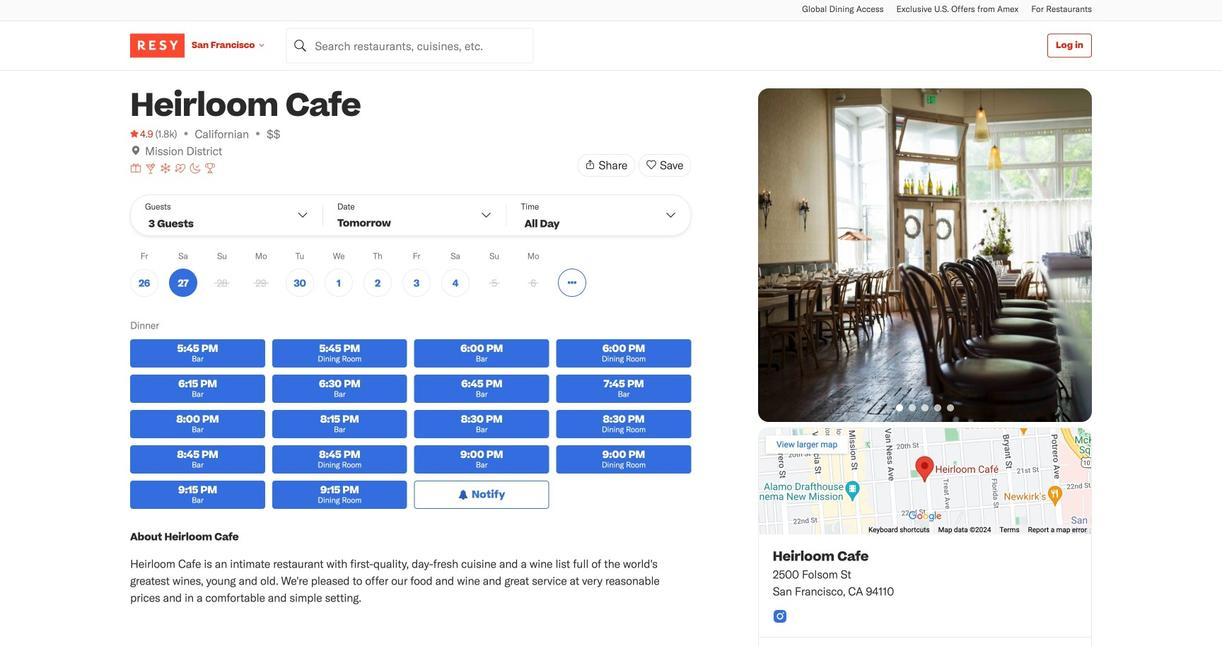 Task type: locate. For each thing, give the bounding box(es) containing it.
(1.8k) reviews element
[[155, 127, 177, 141]]

4.9 out of 5 stars image
[[130, 127, 153, 141]]

None field
[[286, 28, 534, 63]]



Task type: describe. For each thing, give the bounding box(es) containing it.
Search restaurants, cuisines, etc. text field
[[286, 28, 534, 63]]



Task type: vqa. For each thing, say whether or not it's contained in the screenshot.
4.6 Out Of 5 Stars image at the left top of the page
no



